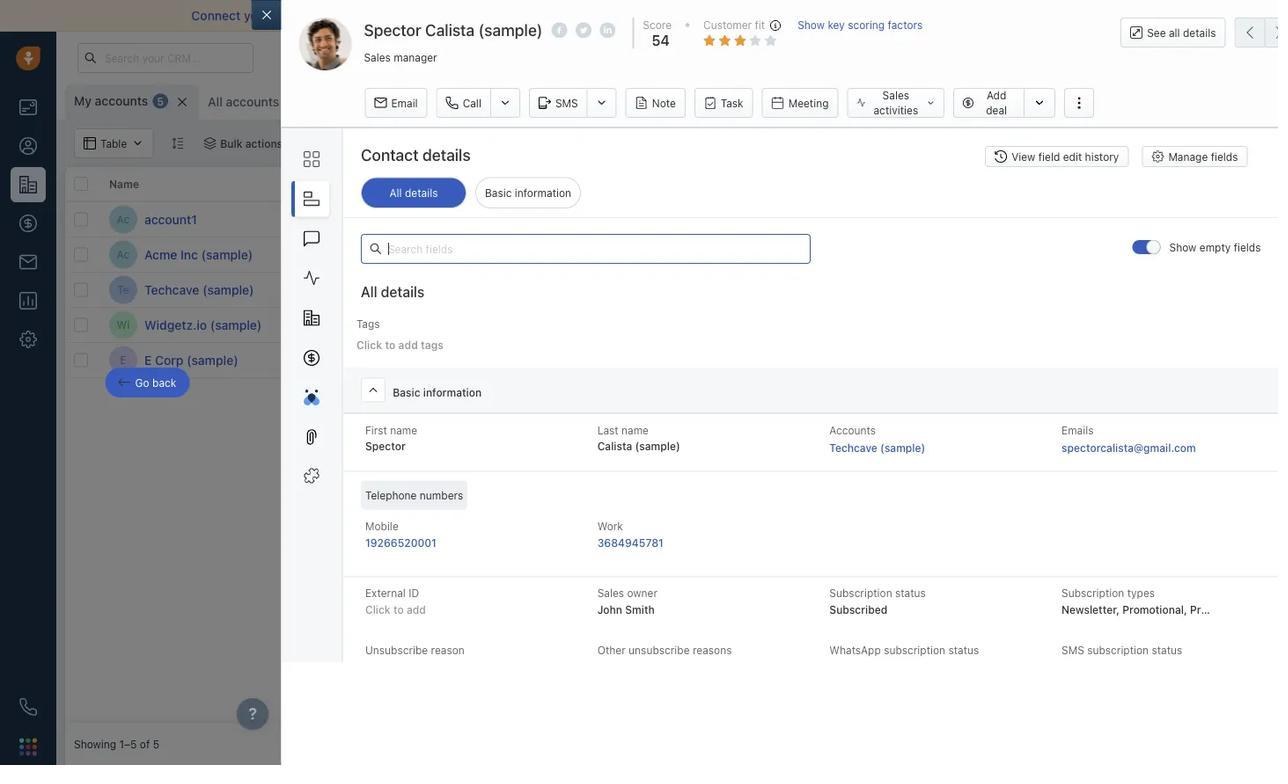 Task type: locate. For each thing, give the bounding box(es) containing it.
19266520001 link
[[365, 537, 436, 549]]

calista up manager
[[425, 20, 475, 39]]

of
[[601, 8, 613, 23], [140, 738, 150, 751]]

0 horizontal spatial container_wx8msf4aqz5i3rn1 image
[[204, 137, 216, 150]]

add
[[1180, 212, 1199, 224], [520, 213, 539, 226], [1048, 213, 1067, 226], [398, 339, 418, 352], [520, 354, 539, 367], [1048, 354, 1067, 367], [406, 604, 425, 616]]

techcave (sample) link inside dialog
[[829, 442, 925, 455]]

0 vertical spatial all
[[780, 8, 794, 23]]

your
[[244, 8, 270, 23], [797, 8, 823, 23]]

1 horizontal spatial show
[[1169, 241, 1196, 254]]

basic up first name spector
[[392, 386, 420, 399]]

import right conversations.
[[738, 8, 777, 23]]

0 horizontal spatial all
[[208, 95, 223, 109]]

show left empty
[[1169, 241, 1196, 254]]

accounts down sales manager
[[369, 95, 422, 109]]

import accounts
[[1042, 93, 1125, 106]]

customer
[[703, 19, 752, 31]]

$ 100
[[602, 246, 639, 263]]

4 $ from the top
[[602, 352, 611, 368]]

1 horizontal spatial subscription
[[1087, 644, 1148, 657]]

key
[[828, 19, 845, 31]]

manage fields
[[1168, 150, 1238, 163]]

accounts for all
[[226, 95, 279, 109]]

subscribed for whatsapp
[[829, 661, 887, 673]]

techcave inside the press space to select this row. row
[[144, 283, 199, 297]]

1 name from the left
[[390, 424, 417, 437]]

0 up $ 100
[[614, 211, 623, 228]]

your left mailbox
[[244, 8, 270, 23]]

2 0 from the top
[[614, 352, 623, 368]]

1 vertical spatial fields
[[1233, 241, 1261, 254]]

show left key
[[798, 19, 825, 31]]

details right "see"
[[1183, 26, 1216, 39]]

subscribed down subscription types
[[1061, 661, 1119, 673]]

subscribed inside sms subscription status subscribed
[[1061, 661, 1119, 673]]

all right "see"
[[1169, 26, 1180, 39]]

e
[[144, 353, 152, 368], [120, 354, 126, 367]]

2 row group from the left
[[329, 202, 1278, 379]]

techcave down accounts at right bottom
[[829, 442, 877, 455]]

what's new image
[[1151, 53, 1163, 65]]

0 vertical spatial show
[[798, 19, 825, 31]]

1 horizontal spatial e
[[144, 353, 152, 368]]

ac for acme inc (sample)
[[117, 249, 130, 261]]

0 vertical spatial container_wx8msf4aqz5i3rn1 image
[[898, 93, 911, 106]]

3684945781 link
[[597, 537, 663, 549]]

cell
[[1254, 202, 1278, 237], [857, 238, 989, 272], [989, 238, 1121, 272], [1254, 238, 1278, 272], [857, 273, 989, 307], [989, 273, 1121, 307], [1121, 273, 1254, 307], [1254, 273, 1278, 307], [461, 308, 593, 342], [593, 308, 725, 342], [725, 308, 857, 342], [857, 308, 989, 342], [989, 308, 1121, 342], [1121, 308, 1254, 342], [1254, 308, 1278, 342], [1254, 343, 1278, 378]]

basic information up first name spector
[[392, 386, 481, 399]]

0 horizontal spatial subscription
[[829, 587, 892, 600]]

accounts techcave (sample)
[[829, 424, 925, 455]]

1 vertical spatial spector
[[365, 441, 405, 453]]

ac for account1
[[117, 213, 130, 226]]

1 horizontal spatial calista
[[597, 441, 632, 453]]

0 horizontal spatial of
[[140, 738, 150, 751]]

0 vertical spatial + add task
[[866, 213, 919, 226]]

0 vertical spatial 0
[[614, 211, 623, 228]]

1 vertical spatial techcave (sample) link
[[829, 442, 925, 455]]

unsubscribe
[[365, 644, 428, 657]]

2-
[[531, 8, 544, 23]]

details inside button
[[1183, 26, 1216, 39]]

2 name from the left
[[621, 424, 648, 437]]

subscription inside whatsapp subscription status subscribed
[[883, 644, 945, 657]]

$ 0 up $ 100
[[602, 211, 623, 228]]

name for calista
[[621, 424, 648, 437]]

sales activities button
[[847, 88, 954, 118], [847, 88, 945, 118]]

emails
[[1061, 424, 1093, 437]]

$ 3,200
[[602, 281, 653, 298]]

add deal button
[[954, 88, 1024, 118]]

phone element
[[11, 690, 46, 725]]

0 vertical spatial john smith
[[755, 213, 811, 226]]

1 vertical spatial all
[[389, 187, 401, 199]]

1 vertical spatial $ 0
[[602, 352, 623, 368]]

1 vertical spatial john smith
[[755, 249, 811, 261]]

1 horizontal spatial all
[[1169, 26, 1180, 39]]

subscribed inside whatsapp subscription status subscribed
[[829, 661, 887, 673]]

e left "corp"
[[144, 353, 152, 368]]

0 vertical spatial container_wx8msf4aqz5i3rn1 image
[[204, 137, 216, 150]]

1 horizontal spatial subscription
[[1061, 587, 1124, 600]]

sms inside sms button
[[555, 97, 578, 109]]

2 vertical spatial john smith
[[755, 354, 811, 367]]

subscribed up 'whatsapp'
[[829, 604, 887, 616]]

all accounts button
[[199, 85, 288, 120], [208, 95, 279, 109]]

so
[[888, 8, 902, 23]]

spector up sales manager
[[364, 20, 421, 39]]

status inside sms subscription status subscribed
[[1151, 644, 1182, 657]]

0 vertical spatial techcave
[[144, 283, 199, 297]]

note
[[652, 97, 676, 109]]

calista
[[425, 20, 475, 39], [597, 441, 632, 453]]

0 vertical spatial fields
[[1211, 150, 1238, 163]]

deal
[[986, 104, 1007, 117]]

spectorcalista@gmail.com
[[1061, 442, 1196, 455]]

0 horizontal spatial status
[[895, 587, 925, 600]]

basic information
[[485, 187, 571, 199], [392, 386, 481, 399]]

0 horizontal spatial your
[[244, 8, 270, 23]]

tags right j icon
[[420, 339, 443, 352]]

import up view field edit history button
[[1042, 93, 1075, 106]]

0 down $ 3,200
[[614, 352, 623, 368]]

basic up sampleacme.com
[[485, 187, 511, 199]]

accounts up bulk actions
[[226, 95, 279, 109]]

sales
[[364, 51, 391, 64], [883, 89, 909, 102], [597, 587, 624, 600]]

0 horizontal spatial show
[[798, 19, 825, 31]]

0 vertical spatial tags
[[356, 318, 379, 331]]

account1
[[144, 212, 197, 227]]

0 horizontal spatial name
[[390, 424, 417, 437]]

2 horizontal spatial all
[[389, 187, 401, 199]]

from
[[1040, 8, 1067, 23]]

import inside button
[[1042, 93, 1075, 106]]

sms for sms
[[555, 97, 578, 109]]

status inside whatsapp subscription status subscribed
[[948, 644, 979, 657]]

sales inside sales owner john smith
[[597, 587, 624, 600]]

subscription inside sms subscription status subscribed
[[1087, 644, 1148, 657]]

view field edit history button
[[985, 146, 1128, 167]]

1 vertical spatial ac
[[117, 249, 130, 261]]

0 vertical spatial of
[[601, 8, 613, 23]]

subscribed for sms
[[1061, 661, 1119, 673]]

1 vertical spatial add
[[876, 213, 896, 226]]

first name spector
[[365, 424, 417, 453]]

all details up tags click to add tags
[[360, 284, 424, 301]]

all up j image
[[360, 284, 377, 301]]

subscription inside subscription status subscribed
[[829, 587, 892, 600]]

row group
[[65, 202, 329, 379], [329, 202, 1278, 379]]

$ up "search fields" text box
[[602, 211, 611, 228]]

subscription right 'whatsapp'
[[883, 644, 945, 657]]

my
[[74, 94, 92, 108], [297, 95, 314, 109]]

sales inside sales activities
[[883, 89, 909, 102]]

1 horizontal spatial of
[[601, 8, 613, 23]]

1 horizontal spatial basic
[[485, 187, 511, 199]]

e corp (sample)
[[144, 353, 238, 368]]

2 task from the top
[[899, 354, 919, 367]]

go back
[[135, 377, 176, 389]]

mobile
[[365, 520, 398, 533]]

sales left manager
[[364, 51, 391, 64]]

go back button
[[105, 368, 190, 398]]

basic information up sampleacme.com
[[485, 187, 571, 199]]

0
[[614, 211, 623, 228], [614, 352, 623, 368]]

$ up last
[[602, 352, 611, 368]]

sms right o
[[555, 97, 578, 109]]

1 vertical spatial techcave
[[829, 442, 877, 455]]

subscription up 'whatsapp'
[[829, 587, 892, 600]]

0 horizontal spatial import
[[738, 8, 777, 23]]

subscription
[[883, 644, 945, 657], [1087, 644, 1148, 657]]

2 subscription from the left
[[1061, 587, 1124, 600]]

all details
[[389, 187, 437, 199], [360, 284, 424, 301]]

subscription left types
[[1061, 587, 1124, 600]]

history
[[1085, 150, 1119, 163]]

all up 'bulk'
[[208, 95, 223, 109]]

accounts for import
[[1078, 93, 1125, 106]]

0 horizontal spatial my
[[74, 94, 92, 108]]

1 row group from the left
[[65, 202, 329, 379]]

press space to select this row. row containing techcave (sample)
[[65, 273, 329, 308]]

press space to select this row. row containing widgetz.io (sample)
[[65, 308, 329, 343]]

0 horizontal spatial basic information
[[392, 386, 481, 399]]

details down contact details
[[404, 187, 437, 199]]

1–5
[[119, 738, 137, 751]]

e corp (sample) link
[[144, 352, 238, 369]]

0 horizontal spatial calista
[[425, 20, 475, 39]]

2 horizontal spatial status
[[1151, 644, 1182, 657]]

2 john smith from the top
[[755, 249, 811, 261]]

1 horizontal spatial techcave
[[829, 442, 877, 455]]

1 horizontal spatial container_wx8msf4aqz5i3rn1 image
[[898, 93, 911, 106]]

1 vertical spatial all details
[[360, 284, 424, 301]]

spector inside first name spector
[[365, 441, 405, 453]]

details up tags click to add tags
[[381, 284, 424, 301]]

grid containing $ 0
[[65, 165, 1278, 724]]

sales manager
[[364, 51, 437, 64]]

Search fields text field
[[360, 234, 810, 264]]

-
[[338, 213, 343, 226], [343, 213, 348, 226]]

0 vertical spatial ac
[[117, 213, 130, 226]]

techcave (sample) link down accounts at right bottom
[[829, 442, 925, 455]]

2 vertical spatial sales
[[597, 587, 624, 600]]

$ 0
[[602, 211, 623, 228], [602, 352, 623, 368]]

5 right 1–5
[[153, 738, 159, 751]]

e up go back button
[[120, 354, 126, 367]]

name
[[390, 424, 417, 437], [621, 424, 648, 437]]

twitter circled image
[[576, 20, 592, 39]]

0 horizontal spatial basic
[[392, 386, 420, 399]]

1 vertical spatial information
[[423, 386, 481, 399]]

show for show empty fields
[[1169, 241, 1196, 254]]

fields right manage at the right top of the page
[[1211, 150, 1238, 163]]

⌘ o
[[522, 96, 543, 108]]

0 horizontal spatial all
[[780, 8, 794, 23]]

name for spector
[[390, 424, 417, 437]]

0 vertical spatial basic information
[[485, 187, 571, 199]]

0 vertical spatial calista
[[425, 20, 475, 39]]

0 vertical spatial spector
[[364, 20, 421, 39]]

grid
[[65, 165, 1278, 724]]

spector calista (sample)
[[364, 20, 543, 39]]

0 vertical spatial import
[[738, 8, 777, 23]]

0 horizontal spatial e
[[120, 354, 126, 367]]

sms inside sms subscription status subscribed
[[1061, 644, 1084, 657]]

ac down name
[[117, 213, 130, 226]]

all
[[208, 95, 223, 109], [389, 187, 401, 199], [360, 284, 377, 301]]

connect your mailbox to improve deliverability and enable 2-way sync of email conversations. import all your sales data so you don't have to start from scratch.
[[191, 8, 1118, 23]]

other unsubscribe reasons
[[597, 644, 731, 657]]

1 horizontal spatial techcave (sample) link
[[829, 442, 925, 455]]

1 vertical spatial show
[[1169, 241, 1196, 254]]

0 vertical spatial information
[[514, 187, 571, 199]]

subscription for whatsapp
[[883, 644, 945, 657]]

tags down s image
[[356, 318, 379, 331]]

1 john smith from the top
[[755, 213, 811, 226]]

1 horizontal spatial tags
[[420, 339, 443, 352]]

accounts down search your crm... text box
[[95, 94, 148, 108]]

0 vertical spatial sms
[[555, 97, 578, 109]]

2 ac from the top
[[117, 249, 130, 261]]

1 vertical spatial container_wx8msf4aqz5i3rn1 image
[[739, 249, 751, 261]]

subscription down subscription types
[[1087, 644, 1148, 657]]

name right last
[[621, 424, 648, 437]]

information down tags click to add tags
[[423, 386, 481, 399]]

dialog
[[105, 0, 1278, 766]]

your left key
[[797, 8, 823, 23]]

2 horizontal spatial sales
[[883, 89, 909, 102]]

start
[[1009, 8, 1036, 23]]

subscribed
[[829, 604, 887, 616], [829, 661, 887, 673], [1061, 661, 1119, 673]]

1 horizontal spatial status
[[948, 644, 979, 657]]

john smith for $ 100
[[755, 249, 811, 261]]

bulk actions
[[220, 137, 283, 150]]

sms down subscription types
[[1061, 644, 1084, 657]]

0 vertical spatial 5
[[157, 95, 164, 107]]

all right fit
[[780, 8, 794, 23]]

$ for s image
[[602, 281, 611, 298]]

sales for sales manager
[[364, 51, 391, 64]]

click
[[1140, 212, 1164, 224], [480, 213, 504, 226], [1008, 213, 1032, 226], [356, 339, 382, 352], [480, 354, 504, 367], [1008, 354, 1032, 367], [365, 604, 390, 616]]

+ add task
[[866, 213, 919, 226], [866, 354, 919, 367]]

spectorcalista@gmail.com link
[[1061, 440, 1196, 457]]

2 subscription from the left
[[1087, 644, 1148, 657]]

container_wx8msf4aqz5i3rn1 image
[[204, 137, 216, 150], [739, 213, 751, 226]]

facebook circled image
[[552, 20, 567, 39]]

1 + add task from the top
[[866, 213, 919, 226]]

techcave (sample)
[[144, 283, 254, 297]]

my for my accounts 5
[[74, 94, 92, 108]]

container_wx8msf4aqz5i3rn1 image
[[898, 93, 911, 106], [739, 249, 751, 261]]

0 vertical spatial basic
[[485, 187, 511, 199]]

1 0 from the top
[[614, 211, 623, 228]]

inc
[[180, 247, 198, 262]]

fields inside button
[[1211, 150, 1238, 163]]

empty
[[1199, 241, 1230, 254]]

1 vertical spatial sales
[[883, 89, 909, 102]]

subscribed down 'whatsapp'
[[829, 661, 887, 673]]

connect your mailbox link
[[191, 8, 321, 23]]

techcave (sample) link up widgetz.io (sample)
[[144, 281, 254, 299]]

1 horizontal spatial all
[[360, 284, 377, 301]]

name right first
[[390, 424, 417, 437]]

scratch.
[[1070, 8, 1118, 23]]

my for my territory accounts
[[297, 95, 314, 109]]

ac up te at top
[[117, 249, 130, 261]]

$ 0 up last
[[602, 352, 623, 368]]

customize table button
[[887, 85, 1009, 114]]

of right sync
[[601, 8, 613, 23]]

1 vertical spatial basic
[[392, 386, 420, 399]]

techcave
[[144, 283, 199, 297], [829, 442, 877, 455]]

you
[[905, 8, 926, 23]]

1 subscription from the left
[[829, 587, 892, 600]]

1 vertical spatial all
[[1169, 26, 1180, 39]]

1 vertical spatial basic information
[[392, 386, 481, 399]]

0 horizontal spatial techcave (sample) link
[[144, 281, 254, 299]]

1 vertical spatial 0
[[614, 352, 623, 368]]

0 horizontal spatial information
[[423, 386, 481, 399]]

1 vertical spatial 5
[[153, 738, 159, 751]]

sales left owner
[[597, 587, 624, 600]]

0 vertical spatial all details
[[389, 187, 437, 199]]

1 vertical spatial task
[[899, 354, 919, 367]]

task button
[[694, 88, 753, 118]]

name inside "last name calista (sample)"
[[621, 424, 648, 437]]

0 vertical spatial add
[[987, 89, 1006, 102]]

name inside first name spector
[[390, 424, 417, 437]]

1 - from the left
[[338, 213, 343, 226]]

my territory accounts
[[297, 95, 422, 109]]

spector down first
[[365, 441, 405, 453]]

1 horizontal spatial sms
[[1061, 644, 1084, 657]]

sales owner john smith
[[597, 587, 657, 616]]

subscribed inside subscription status subscribed
[[829, 604, 887, 616]]

subscription for subscription status subscribed
[[829, 587, 892, 600]]

customer fit
[[703, 19, 765, 31]]

1 vertical spatial sms
[[1061, 644, 1084, 657]]

1 horizontal spatial my
[[297, 95, 314, 109]]

sales up activities
[[883, 89, 909, 102]]

0 horizontal spatial techcave
[[144, 283, 199, 297]]

click inside tags click to add tags
[[356, 339, 382, 352]]

name row
[[65, 167, 329, 202]]

1 subscription from the left
[[883, 644, 945, 657]]

fields right empty
[[1233, 241, 1261, 254]]

showing 1–5 of 5
[[74, 738, 159, 751]]

all details down contact details
[[389, 187, 437, 199]]

0 horizontal spatial sales
[[364, 51, 391, 64]]

status for whatsapp
[[948, 644, 979, 657]]

accounts inside import accounts button
[[1078, 93, 1125, 106]]

$ left 100
[[602, 246, 611, 263]]

1 horizontal spatial sales
[[597, 587, 624, 600]]

status inside subscription status subscribed
[[895, 587, 925, 600]]

1 horizontal spatial container_wx8msf4aqz5i3rn1 image
[[739, 213, 751, 226]]

factors
[[888, 19, 923, 31]]

0 horizontal spatial subscription
[[883, 644, 945, 657]]

techcave (sample) link
[[144, 281, 254, 299], [829, 442, 925, 455]]

3 john smith from the top
[[755, 354, 811, 367]]

calista inside "last name calista (sample)"
[[597, 441, 632, 453]]

1 horizontal spatial your
[[797, 8, 823, 23]]

press space to select this row. row
[[65, 202, 329, 238], [329, 202, 1278, 238], [65, 238, 329, 273], [329, 238, 1278, 273], [65, 273, 329, 308], [329, 273, 1278, 308], [65, 308, 329, 343], [329, 308, 1278, 343], [65, 343, 329, 379], [329, 343, 1278, 379]]

1 vertical spatial calista
[[597, 441, 632, 453]]

accounts up history
[[1078, 93, 1125, 106]]

1 vertical spatial import
[[1042, 93, 1075, 106]]

5 down search your crm... text box
[[157, 95, 164, 107]]

to inside tags click to add tags
[[385, 339, 395, 352]]

john smith inside the press space to select this row. row
[[755, 249, 811, 261]]

1 vertical spatial + add task
[[866, 354, 919, 367]]

calista down last
[[597, 441, 632, 453]]

deliverability
[[386, 8, 461, 23]]

(sample) inside "last name calista (sample)"
[[635, 441, 680, 453]]

1 ac from the top
[[117, 213, 130, 226]]

external id click to add
[[365, 587, 425, 616]]

l image
[[339, 241, 367, 269]]

3 $ from the top
[[602, 281, 611, 298]]

all right related
[[389, 187, 401, 199]]

to inside external id click to add
[[393, 604, 403, 616]]

o
[[535, 96, 543, 108]]

(sample) inside the accounts techcave (sample)
[[880, 442, 925, 455]]

2 $ from the top
[[602, 246, 611, 263]]

1 horizontal spatial name
[[621, 424, 648, 437]]

$ left 3,200 in the top of the page
[[602, 281, 611, 298]]

0 vertical spatial sales
[[364, 51, 391, 64]]

whatsapp
[[829, 644, 881, 657]]

information right website
[[514, 187, 571, 199]]

0 horizontal spatial sms
[[555, 97, 578, 109]]

contact
[[360, 145, 418, 164]]

widgetz.io
[[144, 318, 207, 332]]

of right 1–5
[[140, 738, 150, 751]]

techcave up widgetz.io
[[144, 283, 199, 297]]

john smith
[[755, 213, 811, 226], [755, 249, 811, 261], [755, 354, 811, 367]]

e for e corp (sample)
[[144, 353, 152, 368]]

1 horizontal spatial import
[[1042, 93, 1075, 106]]

sales for sales activities
[[883, 89, 909, 102]]



Task type: vqa. For each thing, say whether or not it's contained in the screenshot.


Task type: describe. For each thing, give the bounding box(es) containing it.
0 horizontal spatial tags
[[356, 318, 379, 331]]

j image
[[339, 311, 367, 339]]

subscription for sms
[[1087, 644, 1148, 657]]

row group containing $ 0
[[329, 202, 1278, 379]]

last name calista (sample)
[[597, 424, 680, 453]]

view field edit history
[[1011, 150, 1119, 163]]

work 3684945781
[[597, 520, 663, 549]]

$ for l icon
[[602, 246, 611, 263]]

add inside tags click to add tags
[[398, 339, 418, 352]]

edit
[[1063, 150, 1082, 163]]

te
[[117, 284, 129, 296]]

widgetz.io (sample)
[[144, 318, 262, 332]]

0 vertical spatial all
[[208, 95, 223, 109]]

reasons
[[692, 644, 731, 657]]

1 vertical spatial container_wx8msf4aqz5i3rn1 image
[[739, 213, 751, 226]]

19266520001
[[365, 537, 436, 549]]

mailbox
[[273, 8, 318, 23]]

accounts for my
[[95, 94, 148, 108]]

external
[[365, 587, 405, 600]]

2 your from the left
[[797, 8, 823, 23]]

reason
[[431, 644, 464, 657]]

close image
[[1252, 11, 1261, 20]]

sms for sms subscription status subscribed
[[1061, 644, 1084, 657]]

1 your from the left
[[244, 8, 270, 23]]

3 more...
[[458, 96, 504, 108]]

add inside add deal
[[987, 89, 1006, 102]]

numbers
[[419, 489, 463, 502]]

1 $ from the top
[[602, 211, 611, 228]]

1 vertical spatial tags
[[420, 339, 443, 352]]

import accounts button
[[1018, 85, 1134, 114]]

2 + add task from the top
[[866, 354, 919, 367]]

container_wx8msf4aqz5i3rn1 image inside customize table button
[[898, 93, 911, 106]]

account1 link
[[144, 211, 197, 228]]

unsubscribe
[[628, 644, 689, 657]]

1 task from the top
[[899, 213, 919, 226]]

id
[[408, 587, 419, 600]]

contact details
[[360, 145, 470, 164]]

call link
[[436, 88, 490, 118]]

Search your CRM... text field
[[77, 43, 254, 73]]

john inside sales owner john smith
[[597, 604, 622, 616]]

linkedin circled image
[[600, 20, 616, 39]]

press space to select this row. row containing $ 100
[[329, 238, 1278, 273]]

show empty fields
[[1169, 241, 1261, 254]]

whatsapp subscription status subscribed
[[829, 644, 979, 673]]

19266343001 link
[[1130, 245, 1200, 264]]

⌘
[[522, 96, 532, 108]]

emails spectorcalista@gmail.com
[[1061, 424, 1196, 455]]

score 54
[[643, 19, 672, 49]]

see all details button
[[1121, 18, 1226, 48]]

manage
[[1168, 150, 1208, 163]]

phone image
[[19, 699, 37, 717]]

smith inside sales owner john smith
[[625, 604, 654, 616]]

widgetz.io (sample) link
[[144, 316, 262, 334]]

freshworks switcher image
[[19, 739, 37, 756]]

email button
[[365, 88, 428, 118]]

1 horizontal spatial information
[[514, 187, 571, 199]]

container_wx8msf4aqz5i3rn1 image inside bulk actions button
[[204, 137, 216, 150]]

all inside button
[[1169, 26, 1180, 39]]

3684945781
[[597, 537, 663, 549]]

status for sms
[[1151, 644, 1182, 657]]

subscription status subscribed
[[829, 587, 925, 616]]

click inside external id click to add
[[365, 604, 390, 616]]

enable
[[489, 8, 528, 23]]

sales
[[826, 8, 856, 23]]

contacts
[[380, 178, 426, 190]]

s image
[[339, 276, 367, 304]]

territory
[[318, 95, 365, 109]]

way
[[544, 8, 567, 23]]

actions
[[245, 137, 283, 150]]

row group containing account1
[[65, 202, 329, 379]]

2 - from the left
[[343, 213, 348, 226]]

see
[[1147, 26, 1166, 39]]

more...
[[468, 96, 504, 108]]

techcave inside the accounts techcave (sample)
[[829, 442, 877, 455]]

100
[[614, 246, 639, 263]]

meeting button
[[762, 88, 838, 118]]

last
[[597, 424, 618, 437]]

import all your sales data link
[[738, 8, 888, 23]]

john smith for $ 0
[[755, 213, 811, 226]]

--
[[338, 213, 348, 226]]

press space to select this row. row containing account1
[[65, 202, 329, 238]]

add inside external id click to add
[[406, 604, 425, 616]]

sms button
[[529, 88, 587, 118]]

score
[[643, 19, 672, 31]]

and
[[464, 8, 486, 23]]

2 vertical spatial add
[[876, 354, 896, 367]]

2 $ 0 from the top
[[602, 352, 623, 368]]

customize
[[915, 93, 969, 106]]

note button
[[626, 88, 686, 118]]

customize table
[[915, 93, 998, 106]]

e for e
[[120, 354, 126, 367]]

dialog containing spector calista (sample)
[[105, 0, 1278, 766]]

data
[[859, 8, 885, 23]]

j image
[[339, 346, 367, 375]]

owner
[[627, 587, 657, 600]]

back
[[152, 377, 176, 389]]

acme
[[144, 247, 177, 262]]

5 inside my accounts 5
[[157, 95, 164, 107]]

show for show key scoring factors
[[798, 19, 825, 31]]

my accounts 5
[[74, 94, 164, 108]]

email
[[616, 8, 647, 23]]

meeting
[[788, 97, 829, 109]]

details up contacts
[[422, 145, 470, 164]]

name
[[109, 178, 139, 190]]

press space to select this row. row containing acme inc (sample)
[[65, 238, 329, 273]]

$ for j icon
[[602, 352, 611, 368]]

press space to select this row. row containing e corp (sample)
[[65, 343, 329, 379]]

smith inside the press space to select this row. row
[[783, 249, 811, 261]]

3 more... button
[[433, 90, 513, 114]]

call
[[463, 97, 481, 109]]

john inside the press space to select this row. row
[[755, 249, 780, 261]]

don't
[[930, 8, 960, 23]]

accounts
[[829, 424, 876, 437]]

see all details
[[1147, 26, 1216, 39]]

table
[[972, 93, 998, 106]]

related contacts
[[338, 178, 426, 190]]

corp
[[155, 353, 183, 368]]

fit
[[755, 19, 765, 31]]

improve
[[336, 8, 383, 23]]

manage fields button
[[1142, 146, 1247, 167]]

2 vertical spatial all
[[360, 284, 377, 301]]

activities
[[874, 104, 918, 117]]

call button
[[436, 88, 490, 118]]

1 $ 0 from the top
[[602, 211, 623, 228]]

subscription for subscription types
[[1061, 587, 1124, 600]]

1 horizontal spatial basic information
[[485, 187, 571, 199]]

0 horizontal spatial container_wx8msf4aqz5i3rn1 image
[[739, 249, 751, 261]]

my accounts link
[[74, 92, 148, 110]]

website
[[470, 178, 512, 190]]

press space to select this row. row containing $ 3,200
[[329, 273, 1278, 308]]



